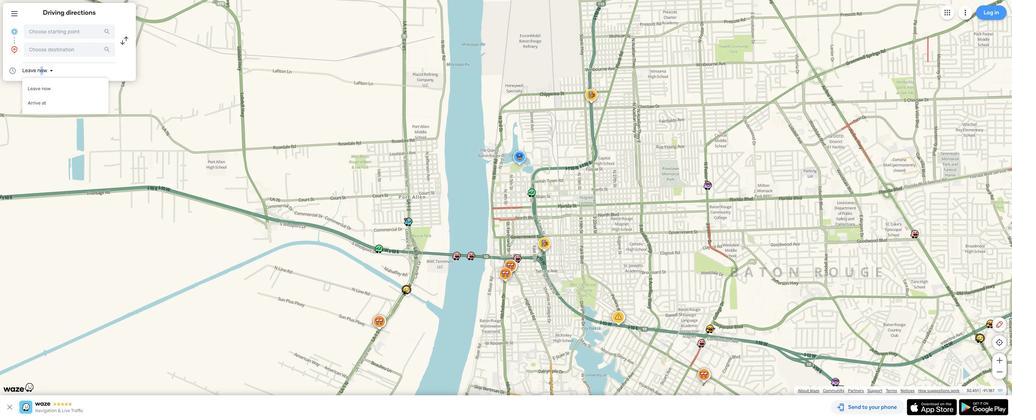Task type: locate. For each thing, give the bounding box(es) containing it.
leave now right 'clock' image
[[22, 68, 47, 74]]

leave right 'clock' image
[[22, 68, 36, 74]]

partners
[[848, 389, 864, 393]]

Choose starting point text field
[[24, 24, 115, 39]]

leave up arrive in the top of the page
[[28, 86, 41, 91]]

navigation
[[35, 408, 57, 413]]

now up at
[[42, 86, 51, 91]]

about waze link
[[798, 389, 820, 393]]

pencil image
[[995, 320, 1004, 329]]

now up leave now option
[[37, 68, 47, 74]]

leave now up arrive at
[[28, 86, 51, 91]]

suggestions
[[928, 389, 950, 393]]

0 vertical spatial leave
[[22, 68, 36, 74]]

1 vertical spatial leave now
[[28, 86, 51, 91]]

support
[[868, 389, 883, 393]]

arrive at
[[28, 100, 46, 106]]

1 vertical spatial now
[[42, 86, 51, 91]]

community
[[823, 389, 845, 393]]

x image
[[5, 403, 14, 412]]

link image
[[998, 388, 1003, 393]]

zoom out image
[[995, 368, 1004, 376]]

about
[[798, 389, 809, 393]]

location image
[[10, 45, 19, 54]]

1 vertical spatial leave
[[28, 86, 41, 91]]

leave inside leave now option
[[28, 86, 41, 91]]

support link
[[868, 389, 883, 393]]

now
[[37, 68, 47, 74], [42, 86, 51, 91]]

navigation & live traffic
[[35, 408, 83, 413]]

current location image
[[10, 27, 19, 36]]

directions
[[66, 9, 96, 17]]

community link
[[823, 389, 845, 393]]

arrive
[[28, 100, 41, 106]]

leave now
[[22, 68, 47, 74], [28, 86, 51, 91]]

leave
[[22, 68, 36, 74], [28, 86, 41, 91]]

zoom in image
[[995, 356, 1004, 365]]

partners link
[[848, 389, 864, 393]]

30.451
[[967, 389, 979, 393]]

0 vertical spatial leave now
[[22, 68, 47, 74]]



Task type: vqa. For each thing, say whether or not it's contained in the screenshot.
30.451 | -91.187
yes



Task type: describe. For each thing, give the bounding box(es) containing it.
notices link
[[901, 389, 915, 393]]

work
[[951, 389, 960, 393]]

at
[[42, 100, 46, 106]]

terms
[[886, 389, 897, 393]]

notices
[[901, 389, 915, 393]]

leave now inside leave now option
[[28, 86, 51, 91]]

91.187
[[984, 389, 995, 393]]

now inside option
[[42, 86, 51, 91]]

Choose destination text field
[[24, 42, 115, 57]]

clock image
[[8, 67, 17, 75]]

driving directions
[[43, 9, 96, 17]]

-
[[982, 389, 984, 393]]

traffic
[[71, 408, 83, 413]]

live
[[62, 408, 70, 413]]

&
[[58, 408, 61, 413]]

how
[[918, 389, 927, 393]]

arrive at option
[[22, 96, 109, 110]]

|
[[980, 389, 981, 393]]

leave now option
[[22, 82, 109, 96]]

terms link
[[886, 389, 897, 393]]

about waze community partners support terms notices how suggestions work
[[798, 389, 960, 393]]

waze
[[810, 389, 820, 393]]

how suggestions work link
[[918, 389, 960, 393]]

30.451 | -91.187
[[967, 389, 995, 393]]

driving
[[43, 9, 65, 17]]

0 vertical spatial now
[[37, 68, 47, 74]]



